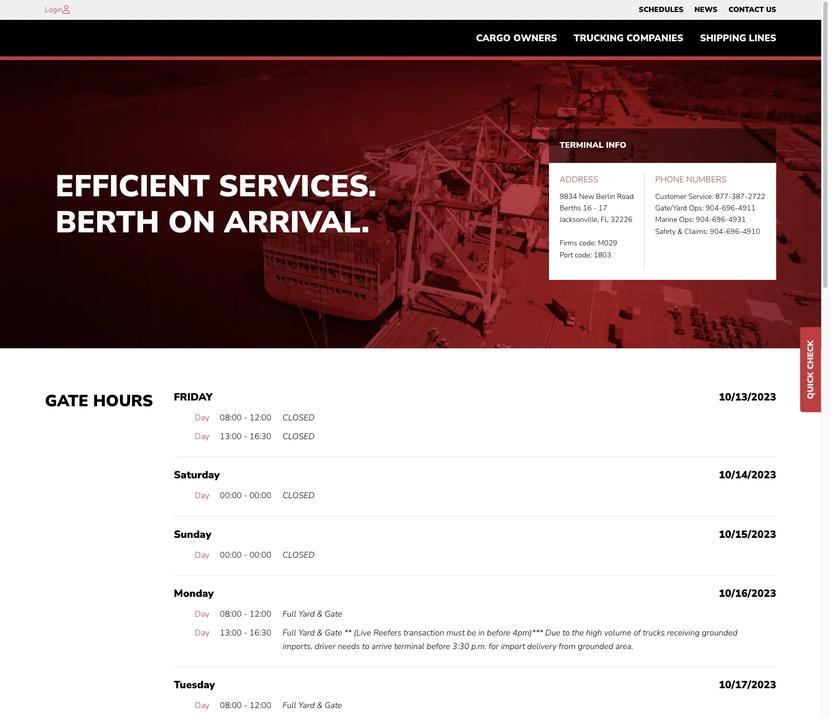 Task type: vqa. For each thing, say whether or not it's contained in the screenshot.
A
no



Task type: describe. For each thing, give the bounding box(es) containing it.
day for tuesday
[[195, 700, 209, 712]]

address
[[560, 174, 598, 186]]

full yard & gate ** (live reefers transaction must be in before 4pm)*** due to the high volume of trucks receiving grounded imports, driver needs to arrive terminal before 3:30 p.m. for import delivery from grounded area.
[[283, 628, 738, 652]]

check
[[805, 340, 817, 369]]

jacksonville,
[[560, 215, 599, 225]]

friday
[[174, 390, 213, 405]]

08:00 for tuesday
[[220, 700, 242, 712]]

trucking companies
[[574, 32, 683, 45]]

marine
[[655, 215, 678, 225]]

10/17/2023
[[719, 678, 777, 693]]

00:00 - 00:00 for sunday
[[220, 550, 271, 561]]

2 closed from the top
[[283, 431, 315, 442]]

gate inside full yard & gate ** (live reefers transaction must be in before 4pm)*** due to the high volume of trucks receiving grounded imports, driver needs to arrive terminal before 3:30 p.m. for import delivery from grounded area.
[[325, 628, 342, 639]]

cargo
[[476, 32, 511, 45]]

08:00 - 12:00 for monday
[[220, 609, 271, 621]]

delivery
[[527, 641, 557, 652]]

m029
[[598, 238, 618, 248]]

full for monday
[[283, 609, 296, 621]]

efficient services. berth on arrival.
[[55, 165, 377, 243]]

login link
[[45, 5, 63, 15]]

volume
[[604, 628, 632, 639]]

0 vertical spatial code:
[[579, 238, 596, 248]]

terminal info
[[560, 140, 627, 151]]

receiving
[[667, 628, 700, 639]]

13:00 - 16:30 for monday
[[220, 628, 271, 639]]

cargo owners link
[[468, 28, 566, 49]]

quick check link
[[801, 327, 821, 412]]

shipping lines
[[700, 32, 777, 45]]

for
[[489, 641, 499, 652]]

9834 new berlin road berths 16 - 17 jacksonville, fl 32226
[[560, 192, 634, 225]]

saturday
[[174, 468, 220, 482]]

12:00 for friday
[[250, 412, 271, 424]]

13:00 for friday
[[220, 431, 242, 442]]

quick
[[805, 372, 817, 399]]

terminal
[[394, 641, 425, 652]]

fl
[[601, 215, 609, 225]]

16
[[583, 203, 592, 213]]

shipping lines link
[[692, 28, 785, 49]]

12:00 for monday
[[250, 609, 271, 621]]

trucks
[[643, 628, 665, 639]]

1 horizontal spatial before
[[487, 628, 511, 639]]

gate hours
[[45, 390, 153, 412]]

- inside 9834 new berlin road berths 16 - 17 jacksonville, fl 32226
[[594, 203, 597, 213]]

driver
[[315, 641, 336, 652]]

4911
[[738, 203, 756, 213]]

2 vertical spatial 696-
[[726, 227, 743, 237]]

16:30 for friday
[[250, 431, 271, 442]]

of
[[634, 628, 641, 639]]

17
[[599, 203, 607, 213]]

4pm)***
[[513, 628, 543, 639]]

day for saturday
[[195, 490, 209, 502]]

monday
[[174, 587, 214, 601]]

08:00 - 12:00 for tuesday
[[220, 700, 271, 712]]

12:00 for tuesday
[[250, 700, 271, 712]]

the
[[572, 628, 584, 639]]

hours
[[93, 390, 153, 412]]

**
[[344, 628, 352, 639]]

& inside full yard & gate ** (live reefers transaction must be in before 4pm)*** due to the high volume of trucks receiving grounded imports, driver needs to arrive terminal before 3:30 p.m. for import delivery from grounded area.
[[317, 628, 323, 639]]

berths
[[560, 203, 581, 213]]

10/15/2023
[[719, 528, 777, 542]]

08:00 for monday
[[220, 609, 242, 621]]

closed for saturday
[[283, 490, 315, 502]]

arrive
[[372, 641, 392, 652]]

9834
[[560, 192, 577, 202]]

customer
[[655, 192, 687, 202]]

2722
[[748, 192, 766, 202]]

6 day from the top
[[195, 628, 209, 639]]

news link
[[695, 3, 718, 17]]

cargo owners
[[476, 32, 557, 45]]

companies
[[627, 32, 683, 45]]

4910
[[743, 227, 760, 237]]

services.
[[219, 165, 377, 207]]

us
[[766, 5, 777, 15]]

be
[[467, 628, 476, 639]]

arrival.
[[224, 202, 370, 243]]

customer service: 877-387-2722 gate/yard ops: 904-696-4911 marine ops: 904-696-4931 safety & claims: 904-696-4910
[[655, 192, 766, 237]]

in
[[478, 628, 485, 639]]

menu bar containing schedules
[[634, 3, 782, 17]]

1803
[[594, 250, 611, 260]]

yard for monday
[[299, 609, 315, 621]]

numbers
[[686, 174, 727, 186]]

13:00 for monday
[[220, 628, 242, 639]]

efficient
[[55, 165, 210, 207]]

area.
[[616, 641, 633, 652]]

1 horizontal spatial to
[[563, 628, 570, 639]]

0 vertical spatial grounded
[[702, 628, 738, 639]]

trucking
[[574, 32, 624, 45]]

(live
[[354, 628, 371, 639]]

transaction
[[404, 628, 444, 639]]

p.m.
[[471, 641, 487, 652]]

menu bar containing cargo owners
[[468, 28, 785, 49]]

from
[[559, 641, 576, 652]]



Task type: locate. For each thing, give the bounding box(es) containing it.
code: up 1803
[[579, 238, 596, 248]]

00:00 - 00:00 for saturday
[[220, 490, 271, 502]]

2 00:00 - 00:00 from the top
[[220, 550, 271, 561]]

before up the for
[[487, 628, 511, 639]]

to left the
[[563, 628, 570, 639]]

1 13:00 from the top
[[220, 431, 242, 442]]

phone numbers
[[655, 174, 727, 186]]

1 00:00 - 00:00 from the top
[[220, 490, 271, 502]]

contact us
[[729, 5, 777, 15]]

trucking companies link
[[566, 28, 692, 49]]

2 13:00 from the top
[[220, 628, 242, 639]]

0 vertical spatial 13:00
[[220, 431, 242, 442]]

0 horizontal spatial before
[[427, 641, 450, 652]]

10/16/2023
[[719, 587, 777, 601]]

1 full yard & gate from the top
[[283, 609, 342, 621]]

terminal
[[560, 140, 604, 151]]

claims:
[[685, 227, 708, 237]]

1 full from the top
[[283, 609, 296, 621]]

berlin
[[596, 192, 615, 202]]

904- down 877-
[[706, 203, 722, 213]]

2 16:30 from the top
[[250, 628, 271, 639]]

berth
[[55, 202, 159, 243]]

0 vertical spatial 08:00 - 12:00
[[220, 412, 271, 424]]

1 vertical spatial yard
[[299, 628, 315, 639]]

full yard & gate for tuesday
[[283, 700, 342, 712]]

3 08:00 - 12:00 from the top
[[220, 700, 271, 712]]

2 full from the top
[[283, 628, 296, 639]]

needs
[[338, 641, 360, 652]]

1 vertical spatial 904-
[[696, 215, 712, 225]]

full for tuesday
[[283, 700, 296, 712]]

1 vertical spatial 00:00 - 00:00
[[220, 550, 271, 561]]

5 day from the top
[[195, 609, 209, 621]]

904- right the claims:
[[710, 227, 726, 237]]

code: right port
[[575, 250, 592, 260]]

user image
[[63, 5, 70, 14]]

reefers
[[373, 628, 402, 639]]

contact
[[729, 5, 764, 15]]

12:00
[[250, 412, 271, 424], [250, 609, 271, 621], [250, 700, 271, 712]]

2 vertical spatial full
[[283, 700, 296, 712]]

3 day from the top
[[195, 490, 209, 502]]

&
[[678, 227, 683, 237], [317, 609, 323, 621], [317, 628, 323, 639], [317, 700, 323, 712]]

gate/yard
[[655, 203, 687, 213]]

0 vertical spatial to
[[563, 628, 570, 639]]

3 08:00 from the top
[[220, 700, 242, 712]]

10/13/2023
[[719, 390, 777, 405]]

1 vertical spatial 08:00
[[220, 609, 242, 621]]

2 13:00 - 16:30 from the top
[[220, 628, 271, 639]]

menu bar down schedules link
[[468, 28, 785, 49]]

1 16:30 from the top
[[250, 431, 271, 442]]

grounded right receiving
[[702, 628, 738, 639]]

2 vertical spatial 08:00
[[220, 700, 242, 712]]

lines
[[749, 32, 777, 45]]

port
[[560, 250, 573, 260]]

7 day from the top
[[195, 700, 209, 712]]

1 day from the top
[[195, 412, 209, 424]]

shipping
[[700, 32, 746, 45]]

gate
[[45, 390, 89, 412], [325, 609, 342, 621], [325, 628, 342, 639], [325, 700, 342, 712]]

imports,
[[283, 641, 313, 652]]

0 vertical spatial 696-
[[722, 203, 738, 213]]

before down the transaction
[[427, 641, 450, 652]]

0 vertical spatial 00:00 - 00:00
[[220, 490, 271, 502]]

3 closed from the top
[[283, 490, 315, 502]]

1 vertical spatial before
[[427, 641, 450, 652]]

phone
[[655, 174, 684, 186]]

08:00 for friday
[[220, 412, 242, 424]]

2 08:00 from the top
[[220, 609, 242, 621]]

1 vertical spatial 696-
[[712, 215, 729, 225]]

menu bar
[[634, 3, 782, 17], [468, 28, 785, 49]]

news
[[695, 5, 718, 15]]

0 vertical spatial 16:30
[[250, 431, 271, 442]]

yard for tuesday
[[299, 700, 315, 712]]

must
[[446, 628, 465, 639]]

0 vertical spatial menu bar
[[634, 3, 782, 17]]

1 12:00 from the top
[[250, 412, 271, 424]]

quick check
[[805, 340, 817, 399]]

-
[[594, 203, 597, 213], [244, 412, 247, 424], [244, 431, 247, 442], [244, 490, 247, 502], [244, 550, 247, 561], [244, 609, 247, 621], [244, 628, 247, 639], [244, 700, 247, 712]]

due
[[545, 628, 561, 639]]

2 vertical spatial 08:00 - 12:00
[[220, 700, 271, 712]]

0 vertical spatial 08:00
[[220, 412, 242, 424]]

tuesday
[[174, 678, 215, 693]]

yard inside full yard & gate ** (live reefers transaction must be in before 4pm)*** due to the high volume of trucks receiving grounded imports, driver needs to arrive terminal before 3:30 p.m. for import delivery from grounded area.
[[299, 628, 315, 639]]

on
[[168, 202, 216, 243]]

contact us link
[[729, 3, 777, 17]]

full yard & gate for monday
[[283, 609, 342, 621]]

00:00 - 00:00
[[220, 490, 271, 502], [220, 550, 271, 561]]

closed for sunday
[[283, 550, 315, 561]]

1 yard from the top
[[299, 609, 315, 621]]

full inside full yard & gate ** (live reefers transaction must be in before 4pm)*** due to the high volume of trucks receiving grounded imports, driver needs to arrive terminal before 3:30 p.m. for import delivery from grounded area.
[[283, 628, 296, 639]]

4 day from the top
[[195, 550, 209, 561]]

new
[[579, 192, 594, 202]]

16:30
[[250, 431, 271, 442], [250, 628, 271, 639]]

0 vertical spatial 13:00 - 16:30
[[220, 431, 271, 442]]

grounded down high
[[578, 641, 614, 652]]

1 vertical spatial menu bar
[[468, 28, 785, 49]]

to
[[563, 628, 570, 639], [362, 641, 370, 652]]

0 vertical spatial 904-
[[706, 203, 722, 213]]

0 vertical spatial yard
[[299, 609, 315, 621]]

full yard & gate
[[283, 609, 342, 621], [283, 700, 342, 712]]

& inside customer service: 877-387-2722 gate/yard ops: 904-696-4911 marine ops: 904-696-4931 safety & claims: 904-696-4910
[[678, 227, 683, 237]]

sunday
[[174, 528, 211, 542]]

1 vertical spatial 13:00
[[220, 628, 242, 639]]

877-
[[716, 192, 732, 202]]

safety
[[655, 227, 676, 237]]

32226
[[611, 215, 633, 225]]

day for friday
[[195, 412, 209, 424]]

service:
[[689, 192, 714, 202]]

2 vertical spatial 904-
[[710, 227, 726, 237]]

08:00 - 12:00
[[220, 412, 271, 424], [220, 609, 271, 621], [220, 700, 271, 712]]

387-
[[732, 192, 748, 202]]

yard
[[299, 609, 315, 621], [299, 628, 315, 639], [299, 700, 315, 712]]

08:00 - 12:00 for friday
[[220, 412, 271, 424]]

0 vertical spatial full
[[283, 609, 296, 621]]

0 vertical spatial ops:
[[689, 203, 704, 213]]

1 vertical spatial grounded
[[578, 641, 614, 652]]

schedules
[[639, 5, 684, 15]]

1 vertical spatial 12:00
[[250, 609, 271, 621]]

firms
[[560, 238, 578, 248]]

1 vertical spatial ops:
[[679, 215, 694, 225]]

1 closed from the top
[[283, 412, 315, 424]]

16:30 for monday
[[250, 628, 271, 639]]

904-
[[706, 203, 722, 213], [696, 215, 712, 225], [710, 227, 726, 237]]

closed for friday
[[283, 412, 315, 424]]

day for monday
[[195, 609, 209, 621]]

3 full from the top
[[283, 700, 296, 712]]

2 vertical spatial 12:00
[[250, 700, 271, 712]]

ops:
[[689, 203, 704, 213], [679, 215, 694, 225]]

ops: up the claims:
[[679, 215, 694, 225]]

1 vertical spatial code:
[[575, 250, 592, 260]]

1 vertical spatial 16:30
[[250, 628, 271, 639]]

menu bar up "shipping"
[[634, 3, 782, 17]]

0 vertical spatial before
[[487, 628, 511, 639]]

3 yard from the top
[[299, 700, 315, 712]]

info
[[606, 140, 627, 151]]

firms code:  m029 port code:  1803
[[560, 238, 618, 260]]

1 13:00 - 16:30 from the top
[[220, 431, 271, 442]]

before
[[487, 628, 511, 639], [427, 641, 450, 652]]

1 vertical spatial full yard & gate
[[283, 700, 342, 712]]

owners
[[514, 32, 557, 45]]

1 08:00 - 12:00 from the top
[[220, 412, 271, 424]]

4931
[[729, 215, 746, 225]]

3:30
[[452, 641, 469, 652]]

904- up the claims:
[[696, 215, 712, 225]]

0 horizontal spatial to
[[362, 641, 370, 652]]

2 08:00 - 12:00 from the top
[[220, 609, 271, 621]]

import
[[501, 641, 525, 652]]

grounded
[[702, 628, 738, 639], [578, 641, 614, 652]]

10/14/2023
[[719, 468, 777, 482]]

08:00
[[220, 412, 242, 424], [220, 609, 242, 621], [220, 700, 242, 712]]

schedules link
[[639, 3, 684, 17]]

1 vertical spatial 13:00 - 16:30
[[220, 628, 271, 639]]

2 day from the top
[[195, 431, 209, 442]]

696-
[[722, 203, 738, 213], [712, 215, 729, 225], [726, 227, 743, 237]]

2 vertical spatial yard
[[299, 700, 315, 712]]

1 vertical spatial to
[[362, 641, 370, 652]]

code:
[[579, 238, 596, 248], [575, 250, 592, 260]]

ops: down the service:
[[689, 203, 704, 213]]

0 horizontal spatial grounded
[[578, 641, 614, 652]]

2 yard from the top
[[299, 628, 315, 639]]

4 closed from the top
[[283, 550, 315, 561]]

13:00 - 16:30 for friday
[[220, 431, 271, 442]]

to down (live
[[362, 641, 370, 652]]

high
[[586, 628, 602, 639]]

1 08:00 from the top
[[220, 412, 242, 424]]

0 vertical spatial 12:00
[[250, 412, 271, 424]]

road
[[617, 192, 634, 202]]

1 horizontal spatial grounded
[[702, 628, 738, 639]]

login
[[45, 5, 63, 15]]

2 full yard & gate from the top
[[283, 700, 342, 712]]

1 vertical spatial 08:00 - 12:00
[[220, 609, 271, 621]]

day for sunday
[[195, 550, 209, 561]]

0 vertical spatial full yard & gate
[[283, 609, 342, 621]]

1 vertical spatial full
[[283, 628, 296, 639]]

3 12:00 from the top
[[250, 700, 271, 712]]

2 12:00 from the top
[[250, 609, 271, 621]]



